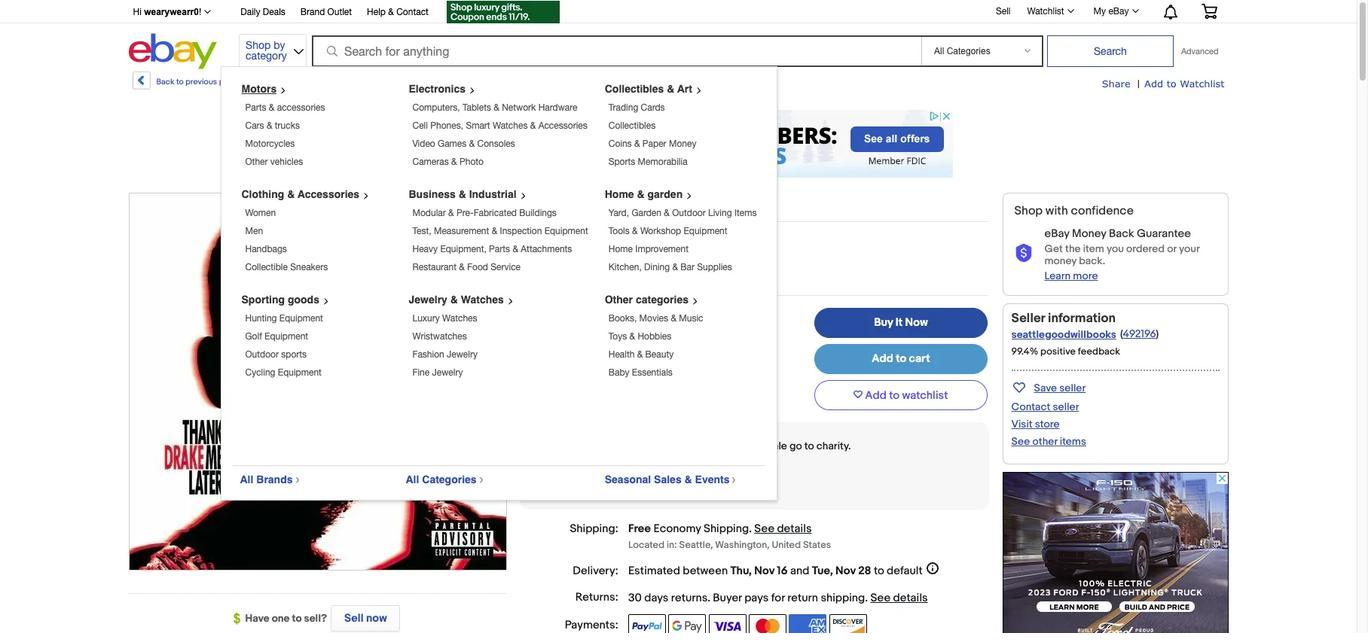 Task type: describe. For each thing, give the bounding box(es) containing it.
memorabilia
[[638, 157, 688, 167]]

& inside 'trading cards collectibles coins & paper money sports memorabilia'
[[635, 139, 640, 149]]

computers, tablets & network hardware cell phones, smart watches & accessories video games & consoles cameras & photo
[[413, 103, 588, 167]]

contact seller link
[[1012, 401, 1080, 414]]

see for details
[[755, 522, 775, 537]]

books, movies & music toys & hobbies health & beauty baby essentials
[[609, 314, 704, 378]]

& up cars & trucks link
[[269, 103, 275, 113]]

collectibles inside 'trading cards collectibles coins & paper money sports memorabilia'
[[609, 121, 656, 131]]

outdoor inside hunting equipment golf equipment outdoor sports cycling equipment
[[245, 350, 279, 360]]

discover image
[[830, 615, 867, 634]]

home inside yard, garden & outdoor living items tools & workshop equipment home improvement kitchen, dining & bar supplies
[[609, 244, 633, 255]]

trading
[[609, 103, 639, 113]]

$6.61
[[654, 308, 700, 332]]

luxury
[[413, 314, 440, 324]]

save
[[1034, 382, 1058, 395]]

/
[[729, 262, 735, 275]]

advanced link
[[1174, 36, 1227, 66]]

feedback
[[1078, 346, 1121, 358]]

visit
[[1012, 418, 1033, 431]]

baby
[[609, 368, 630, 378]]

category:
[[282, 77, 318, 87]]

Search for anything text field
[[314, 37, 919, 66]]

now
[[366, 612, 387, 626]]

us $6.61 main content
[[520, 193, 990, 634]]

women
[[245, 208, 276, 219]]

my
[[1094, 6, 1107, 17]]

tools
[[609, 226, 630, 237]]

all brands
[[240, 474, 293, 486]]

parts & accessories cars & trucks motorcycles other vehicles
[[245, 103, 325, 167]]

coins & paper money link
[[609, 139, 697, 149]]

my ebay
[[1094, 6, 1129, 17]]

(
[[1121, 328, 1124, 341]]

contact inside contact seller visit store see other items
[[1012, 401, 1051, 414]]

this
[[748, 440, 766, 453]]

women men handbags collectible sneakers
[[245, 208, 328, 273]]

buildings
[[520, 208, 557, 219]]

see for other
[[1012, 436, 1031, 448]]

& right clothing on the left top of the page
[[287, 188, 295, 200]]

to left cart
[[896, 352, 907, 366]]

& down fabricated
[[492, 226, 498, 237]]

charity.
[[817, 440, 851, 453]]

cell phones, smart watches & accessories link
[[413, 121, 588, 131]]

equipment inside yard, garden & outdoor living items tools & workshop equipment home improvement kitchen, dining & bar supplies
[[684, 226, 728, 237]]

return
[[788, 591, 819, 606]]

sporting goods
[[242, 294, 320, 306]]

wristwatches
[[413, 332, 467, 342]]

share button
[[1102, 77, 1131, 91]]

all for all net proceeds from this sale go to charity.
[[642, 440, 654, 453]]

between
[[683, 564, 728, 579]]

sell for sell
[[996, 6, 1011, 16]]

in:
[[667, 539, 677, 551]]

& inside 'account' navigation
[[388, 7, 394, 17]]

0 horizontal spatial back
[[156, 77, 175, 87]]

banner containing shop by category
[[125, 0, 1229, 501]]

positive
[[1041, 346, 1076, 358]]

deals
[[263, 7, 286, 17]]

492196
[[1124, 328, 1157, 341]]

wristwatches link
[[413, 332, 467, 342]]

outdoor inside yard, garden & outdoor living items tools & workshop equipment home improvement kitchen, dining & bar supplies
[[672, 208, 706, 219]]

motors
[[242, 83, 277, 95]]

test,
[[413, 226, 432, 237]]

get the coupon image
[[447, 1, 560, 23]]

pre-
[[457, 208, 474, 219]]

watchlist inside share | add to watchlist
[[1181, 78, 1225, 90]]

us $6.61
[[625, 308, 700, 332]]

golf
[[245, 332, 262, 342]]

add to cart link
[[815, 344, 988, 375]]

sneakers
[[290, 262, 328, 273]]

cameras
[[413, 157, 449, 167]]

add to watchlist button
[[815, 381, 988, 411]]

home & garden link
[[605, 188, 699, 200]]

computers, tablets & network hardware link
[[413, 103, 578, 113]]

& left the art on the top of the page
[[667, 83, 675, 95]]

all for all categories
[[406, 474, 419, 486]]

economy
[[654, 522, 701, 537]]

all for all brands
[[240, 474, 254, 486]]

0 vertical spatial jewelry
[[409, 294, 448, 306]]

shop by category button
[[239, 34, 307, 66]]

hardware
[[539, 103, 578, 113]]

shipping
[[704, 522, 749, 537]]

1 horizontal spatial see
[[871, 591, 891, 606]]

handbags
[[245, 244, 287, 255]]

to inside share | add to watchlist
[[1167, 78, 1177, 90]]

hunting equipment golf equipment outdoor sports cycling equipment
[[245, 314, 323, 378]]

fashion
[[413, 350, 444, 360]]

books,
[[609, 314, 637, 324]]

learn more link
[[1045, 270, 1099, 283]]

tools & workshop equipment link
[[609, 226, 728, 237]]

1 horizontal spatial other
[[605, 294, 633, 306]]

seller for contact
[[1053, 401, 1080, 414]]

ebay money back guarantee get the item you ordered or your money back. learn more
[[1045, 227, 1200, 283]]

to right the one
[[292, 613, 302, 626]]

& up tools & workshop equipment link
[[664, 208, 670, 219]]

sports
[[609, 157, 636, 167]]

& right 'sales'
[[685, 474, 692, 486]]

to right 28
[[874, 564, 885, 579]]

brand outlet
[[301, 7, 352, 17]]

details inside the free economy shipping . see details located in: seattle, washington, united states
[[777, 522, 812, 537]]

seasonal sales & events link
[[605, 474, 743, 486]]

add to watchlist
[[866, 389, 949, 403]]

home improvement link
[[609, 244, 689, 255]]

golf equipment link
[[245, 332, 308, 342]]

contact inside 'account' navigation
[[397, 7, 429, 17]]

back inside ebay money back guarantee get the item you ordered or your money back. learn more
[[1109, 227, 1135, 241]]

money inside 'trading cards collectibles coins & paper money sports memorabilia'
[[669, 139, 697, 149]]

located
[[629, 539, 665, 551]]

help
[[367, 7, 386, 17]]

money
[[1045, 255, 1077, 268]]

luxury watches wristwatches fashion jewelry fine jewelry
[[413, 314, 478, 378]]

help & contact
[[367, 7, 429, 17]]

with details__icon image for breathe easy.
[[537, 479, 551, 494]]

paypal image
[[629, 615, 666, 634]]

& left food
[[459, 262, 465, 273]]

returns
[[635, 479, 672, 492]]

& down network
[[530, 121, 536, 131]]

coins
[[609, 139, 632, 149]]

Quantity: text field
[[629, 256, 662, 281]]

test, measurement & inspection equipment link
[[413, 226, 588, 237]]

my ebay link
[[1086, 2, 1146, 20]]

breathe
[[568, 479, 606, 492]]

the
[[1066, 243, 1081, 255]]

shop with confidence
[[1015, 204, 1134, 219]]

dining
[[644, 262, 670, 273]]

seasonal sales & events
[[605, 474, 730, 486]]

hi
[[133, 7, 142, 17]]

watches inside computers, tablets & network hardware cell phones, smart watches & accessories video games & consoles cameras & photo
[[493, 121, 528, 131]]

dollar sign image
[[233, 614, 245, 626]]

account navigation
[[125, 0, 1229, 26]]

parts inside modular & pre-fabricated buildings test, measurement & inspection equipment heavy equipment, parts & attachments restaurant & food service
[[489, 244, 510, 255]]

& up luxury watches "link"
[[451, 294, 458, 306]]

cameras & photo link
[[413, 157, 484, 167]]

clothing & accessories link
[[242, 188, 375, 200]]

1 horizontal spatial see details link
[[871, 591, 928, 606]]

all net proceeds from this sale go to charity.
[[642, 440, 851, 453]]

visa image
[[709, 615, 747, 634]]

& right the cars
[[267, 121, 272, 131]]

parts inside the parts & accessories cars & trucks motorcycles other vehicles
[[245, 103, 266, 113]]

goods
[[288, 294, 320, 306]]

ebay inside 'account' navigation
[[1109, 6, 1129, 17]]

watchlist
[[903, 389, 949, 403]]

electronics
[[409, 83, 466, 95]]

computers,
[[413, 103, 460, 113]]

thank
[[520, 193, 569, 214]]

0 vertical spatial home
[[605, 188, 634, 200]]

back to previous page
[[156, 77, 238, 87]]

listed for charity image
[[721, 197, 733, 209]]

& up garden
[[637, 188, 645, 200]]

wearywearr0
[[144, 7, 199, 17]]

condition:
[[564, 235, 619, 249]]

seller for save
[[1060, 382, 1086, 395]]

2 vertical spatial jewelry
[[432, 368, 463, 378]]

other inside the parts & accessories cars & trucks motorcycles other vehicles
[[245, 157, 268, 167]]



Task type: vqa. For each thing, say whether or not it's contained in the screenshot.
New inside the new $24.99 free shipping 8 watchers
no



Task type: locate. For each thing, give the bounding box(es) containing it.
jewelry down fashion jewelry link
[[432, 368, 463, 378]]

network
[[502, 103, 536, 113]]

shop for shop with confidence
[[1015, 204, 1043, 219]]

& left bar
[[673, 262, 678, 273]]

. up washington, at the right bottom of page
[[749, 522, 752, 537]]

american express image
[[789, 615, 827, 634]]

watchlist down "advanced" link
[[1181, 78, 1225, 90]]

0 vertical spatial watchlist
[[1028, 6, 1065, 17]]

cars & trucks link
[[245, 121, 300, 131]]

0 vertical spatial advertisement region
[[404, 110, 953, 178]]

to left watchlist
[[890, 389, 900, 403]]

1 vertical spatial contact
[[1012, 401, 1051, 414]]

)
[[1157, 328, 1159, 341]]

other
[[245, 157, 268, 167], [605, 294, 633, 306]]

seller right 'save'
[[1060, 382, 1086, 395]]

& left photo
[[452, 157, 457, 167]]

heavy
[[413, 244, 438, 255]]

0 horizontal spatial outdoor
[[245, 350, 279, 360]]

see down 28
[[871, 591, 891, 606]]

tue,
[[812, 564, 833, 579]]

& right the movies
[[671, 314, 677, 324]]

0 horizontal spatial parts
[[245, 103, 266, 113]]

jewelry & watches link
[[409, 294, 520, 306]]

all
[[642, 440, 654, 453], [240, 474, 254, 486], [406, 474, 419, 486]]

1 horizontal spatial contact
[[1012, 401, 1051, 414]]

men link
[[245, 226, 263, 237]]

men
[[245, 226, 263, 237]]

. for returns
[[708, 591, 711, 606]]

&
[[388, 7, 394, 17], [667, 83, 675, 95], [269, 103, 275, 113], [494, 103, 500, 113], [267, 121, 272, 131], [530, 121, 536, 131], [469, 139, 475, 149], [635, 139, 640, 149], [452, 157, 457, 167], [287, 188, 295, 200], [459, 188, 466, 200], [637, 188, 645, 200], [449, 208, 454, 219], [664, 208, 670, 219], [492, 226, 498, 237], [632, 226, 638, 237], [513, 244, 519, 255], [459, 262, 465, 273], [673, 262, 678, 273], [451, 294, 458, 306], [671, 314, 677, 324], [630, 332, 635, 342], [637, 350, 643, 360], [685, 474, 692, 486]]

1 vertical spatial details
[[894, 591, 928, 606]]

0 horizontal spatial see
[[755, 522, 775, 537]]

see other items link
[[1012, 436, 1087, 448]]

back left previous
[[156, 77, 175, 87]]

nov left 28
[[836, 564, 856, 579]]

0 vertical spatial see
[[1012, 436, 1031, 448]]

0 vertical spatial music
[[420, 77, 442, 87]]

other categories
[[605, 294, 689, 306]]

all left "categories"
[[406, 474, 419, 486]]

& up pre-
[[459, 188, 466, 200]]

0 vertical spatial add
[[1145, 78, 1164, 90]]

master card image
[[749, 615, 787, 634]]

money up the item
[[1072, 227, 1107, 241]]

accessories
[[277, 103, 325, 113]]

health & beauty link
[[609, 350, 674, 360]]

clothing
[[242, 188, 284, 200]]

brand outlet link
[[301, 5, 352, 21]]

to left previous
[[176, 77, 184, 87]]

home down tools
[[609, 244, 633, 255]]

sell left now
[[344, 612, 364, 626]]

fashion jewelry link
[[413, 350, 478, 360]]

back to previous page link
[[131, 72, 238, 95]]

shop left by
[[246, 39, 271, 51]]

attachments
[[521, 244, 572, 255]]

accessories down vehicles
[[298, 188, 360, 200]]

add for add to cart
[[872, 352, 894, 366]]

garden
[[632, 208, 662, 219]]

washington,
[[716, 539, 770, 551]]

1 vertical spatial with details__icon image
[[536, 439, 553, 455]]

2 horizontal spatial see
[[1012, 436, 1031, 448]]

0 horizontal spatial watchlist
[[1028, 6, 1065, 17]]

0 vertical spatial accessories
[[539, 121, 588, 131]]

1 vertical spatial back
[[1109, 227, 1135, 241]]

sell left watchlist link on the top right of page
[[996, 6, 1011, 16]]

0 horizontal spatial accessories
[[298, 188, 360, 200]]

see details link down default at the right bottom of the page
[[871, 591, 928, 606]]

0 horizontal spatial details
[[777, 522, 812, 537]]

0 horizontal spatial ebay
[[1045, 227, 1070, 241]]

add down buy
[[872, 352, 894, 366]]

free
[[629, 522, 651, 537]]

0 horizontal spatial music
[[420, 77, 442, 87]]

see details link up united
[[755, 522, 812, 537]]

beauty
[[646, 350, 674, 360]]

your
[[1180, 243, 1200, 255]]

1 vertical spatial jewelry
[[447, 350, 478, 360]]

1 vertical spatial watches
[[461, 294, 504, 306]]

1 vertical spatial home
[[609, 244, 633, 255]]

. inside the free economy shipping . see details located in: seattle, washington, united states
[[749, 522, 752, 537]]

seller inside contact seller visit store see other items
[[1053, 401, 1080, 414]]

1 horizontal spatial watchlist
[[1181, 78, 1225, 90]]

cds link
[[456, 77, 472, 87]]

music inside books, movies & music toys & hobbies health & beauty baby essentials
[[679, 314, 704, 324]]

add down 'add to cart' link
[[866, 389, 887, 403]]

see down visit
[[1012, 436, 1031, 448]]

0 horizontal spatial shop
[[246, 39, 271, 51]]

1 horizontal spatial |
[[1138, 78, 1140, 90]]

restaurant
[[413, 262, 457, 273]]

watches down jewelry & watches
[[442, 314, 478, 324]]

outdoor up the cycling
[[245, 350, 279, 360]]

business & industrial link
[[409, 188, 533, 200]]

& up cell phones, smart watches & accessories link
[[494, 103, 500, 113]]

0 vertical spatial money
[[669, 139, 697, 149]]

measurement
[[434, 226, 489, 237]]

see inside the free economy shipping . see details located in: seattle, washington, united states
[[755, 522, 775, 537]]

to inside button
[[890, 389, 900, 403]]

2 vertical spatial watches
[[442, 314, 478, 324]]

contact right help
[[397, 7, 429, 17]]

1 horizontal spatial parts
[[489, 244, 510, 255]]

accessories inside computers, tablets & network hardware cell phones, smart watches & accessories video games & consoles cameras & photo
[[539, 121, 588, 131]]

sell?
[[304, 613, 327, 626]]

add inside button
[[866, 389, 887, 403]]

1 vertical spatial accessories
[[298, 188, 360, 200]]

contact seller visit store see other items
[[1012, 401, 1087, 448]]

seller down save seller
[[1053, 401, 1080, 414]]

1 horizontal spatial outdoor
[[672, 208, 706, 219]]

| right share button
[[1138, 78, 1140, 90]]

2 nov from the left
[[836, 564, 856, 579]]

0 vertical spatial outdoor
[[672, 208, 706, 219]]

shipping
[[821, 591, 866, 606]]

seattlegoodwillbooks
[[1012, 329, 1117, 341]]

. down 28
[[866, 591, 868, 606]]

equipment down goods
[[280, 314, 323, 324]]

it
[[896, 316, 903, 330]]

2 horizontal spatial all
[[642, 440, 654, 453]]

collectibles down trading cards link
[[609, 121, 656, 131]]

heavy equipment, parts & attachments link
[[413, 244, 572, 255]]

books, movies & music link
[[609, 314, 704, 324]]

business
[[409, 188, 456, 200]]

1 vertical spatial sell
[[344, 612, 364, 626]]

0 vertical spatial parts
[[245, 103, 266, 113]]

0 horizontal spatial money
[[669, 139, 697, 149]]

watches down network
[[493, 121, 528, 131]]

all brands link
[[240, 474, 306, 486]]

sell inside 'account' navigation
[[996, 6, 1011, 16]]

music up computers,
[[420, 77, 442, 87]]

1 horizontal spatial .
[[749, 522, 752, 537]]

16
[[777, 564, 788, 579]]

jewelry down 'wristwatches' link
[[447, 350, 478, 360]]

living
[[708, 208, 732, 219]]

2 vertical spatial see
[[871, 591, 891, 606]]

parts down the test, measurement & inspection equipment link at the top left of the page
[[489, 244, 510, 255]]

0 horizontal spatial sell
[[344, 612, 364, 626]]

trucks
[[275, 121, 300, 131]]

your shopping cart image
[[1201, 4, 1218, 19]]

money
[[669, 139, 697, 149], [1072, 227, 1107, 241]]

& right coins
[[635, 139, 640, 149]]

save seller button
[[1012, 379, 1086, 396]]

shop by category
[[246, 39, 287, 62]]

yard,
[[609, 208, 629, 219]]

collectibles & art
[[605, 83, 693, 95]]

0 horizontal spatial other
[[245, 157, 268, 167]]

0 vertical spatial collectibles
[[605, 83, 664, 95]]

confidence
[[1071, 204, 1134, 219]]

money up memorabilia
[[669, 139, 697, 149]]

| left listed
[[244, 77, 246, 87]]

banner
[[125, 0, 1229, 501]]

1 horizontal spatial accessories
[[539, 121, 588, 131]]

hunting equipment link
[[245, 314, 323, 324]]

equipment down hunting equipment link
[[265, 332, 308, 342]]

1 vertical spatial shop
[[1015, 204, 1043, 219]]

1 vertical spatial watchlist
[[1181, 78, 1225, 90]]

go
[[790, 440, 803, 453]]

0 vertical spatial watches
[[493, 121, 528, 131]]

music down categories
[[679, 314, 704, 324]]

& down inspection
[[513, 244, 519, 255]]

& down toys & hobbies 'link'
[[637, 350, 643, 360]]

cards
[[641, 103, 665, 113]]

collectibles up trading cards link
[[605, 83, 664, 95]]

modular
[[413, 208, 446, 219]]

equipment up the attachments
[[545, 226, 588, 237]]

to right 'go'
[[805, 440, 815, 453]]

to
[[176, 77, 184, 87], [1167, 78, 1177, 90], [896, 352, 907, 366], [890, 389, 900, 403], [805, 440, 815, 453], [874, 564, 885, 579], [292, 613, 302, 626]]

. left buyer
[[708, 591, 711, 606]]

1 vertical spatial other
[[605, 294, 633, 306]]

1 vertical spatial add
[[872, 352, 894, 366]]

add for add to watchlist
[[866, 389, 887, 403]]

equipment down the "living"
[[684, 226, 728, 237]]

ebay inside ebay money back guarantee get the item you ordered or your money back. learn more
[[1045, 227, 1070, 241]]

games
[[438, 139, 467, 149]]

watches down food
[[461, 294, 504, 306]]

jewelry up luxury
[[409, 294, 448, 306]]

accessories down hardware
[[539, 121, 588, 131]]

& right help
[[388, 7, 394, 17]]

with details__icon image for ebay money back guarantee
[[1015, 244, 1033, 263]]

1 horizontal spatial all
[[406, 474, 419, 486]]

0 vertical spatial see details link
[[755, 522, 812, 537]]

1 horizontal spatial details
[[894, 591, 928, 606]]

equipment down sports
[[278, 368, 322, 378]]

1 horizontal spatial money
[[1072, 227, 1107, 241]]

see up united
[[755, 522, 775, 537]]

ebay up get
[[1045, 227, 1070, 241]]

categories
[[422, 474, 477, 486]]

0 vertical spatial ebay
[[1109, 6, 1129, 17]]

0 vertical spatial with details__icon image
[[1015, 244, 1033, 263]]

see inside contact seller visit store see other items
[[1012, 436, 1031, 448]]

all inside us $6.61 main content
[[642, 440, 654, 453]]

details up united
[[777, 522, 812, 537]]

collectibles & art link
[[605, 83, 708, 95]]

1 vertical spatial advertisement region
[[1003, 473, 1229, 634]]

service
[[491, 262, 521, 273]]

photo
[[460, 157, 484, 167]]

0 vertical spatial back
[[156, 77, 175, 87]]

0 vertical spatial sell
[[996, 6, 1011, 16]]

492196 link
[[1124, 328, 1157, 341]]

watches inside the luxury watches wristwatches fashion jewelry fine jewelry
[[442, 314, 478, 324]]

sell for sell now
[[344, 612, 364, 626]]

other up the books,
[[605, 294, 633, 306]]

0 horizontal spatial contact
[[397, 7, 429, 17]]

home up yard,
[[605, 188, 634, 200]]

28
[[859, 564, 872, 579]]

1 horizontal spatial advertisement region
[[1003, 473, 1229, 634]]

1 nov from the left
[[755, 564, 775, 579]]

0 horizontal spatial nov
[[755, 564, 775, 579]]

1 vertical spatial seller
[[1053, 401, 1080, 414]]

0 vertical spatial shop
[[246, 39, 271, 51]]

details down default at the right bottom of the page
[[894, 591, 928, 606]]

& up photo
[[469, 139, 475, 149]]

1 horizontal spatial shop
[[1015, 204, 1043, 219]]

1 horizontal spatial nov
[[836, 564, 856, 579]]

1 vertical spatial music
[[679, 314, 704, 324]]

parts
[[245, 103, 266, 113], [489, 244, 510, 255]]

advertisement region
[[404, 110, 953, 178], [1003, 473, 1229, 634]]

0 vertical spatial seller
[[1060, 382, 1086, 395]]

2 vertical spatial add
[[866, 389, 887, 403]]

other
[[1033, 436, 1058, 448]]

0 vertical spatial other
[[245, 157, 268, 167]]

categories
[[636, 294, 689, 306]]

health
[[609, 350, 635, 360]]

0 horizontal spatial advertisement region
[[404, 110, 953, 178]]

thank me later [explicit] - picture 1 of 1 image
[[129, 194, 506, 571]]

2 available /
[[677, 262, 737, 275]]

1 horizontal spatial ebay
[[1109, 6, 1129, 17]]

0 horizontal spatial |
[[244, 77, 246, 87]]

visit store link
[[1012, 418, 1060, 431]]

0 vertical spatial details
[[777, 522, 812, 537]]

shop inside shop by category
[[246, 39, 271, 51]]

other down motorcycles 'link'
[[245, 157, 268, 167]]

back up you
[[1109, 227, 1135, 241]]

1 vertical spatial see
[[755, 522, 775, 537]]

1 vertical spatial parts
[[489, 244, 510, 255]]

outdoor up tools & workshop equipment link
[[672, 208, 706, 219]]

parts & accessories link
[[245, 103, 325, 113]]

jewelry
[[409, 294, 448, 306], [447, 350, 478, 360], [432, 368, 463, 378]]

ebay right my on the top right of page
[[1109, 6, 1129, 17]]

contact up visit store link
[[1012, 401, 1051, 414]]

collectibles
[[605, 83, 664, 95], [609, 121, 656, 131]]

us
[[625, 308, 650, 332]]

breathe easy. returns accepted.
[[568, 479, 724, 492]]

you
[[1107, 243, 1124, 255]]

None submit
[[1048, 35, 1174, 67]]

0 vertical spatial contact
[[397, 7, 429, 17]]

& right toys
[[630, 332, 635, 342]]

1 horizontal spatial back
[[1109, 227, 1135, 241]]

video
[[413, 139, 435, 149]]

accessories
[[539, 121, 588, 131], [298, 188, 360, 200]]

shop for shop by category
[[246, 39, 271, 51]]

items
[[1060, 436, 1087, 448]]

nov left 16
[[755, 564, 775, 579]]

pays
[[745, 591, 769, 606]]

inspection
[[500, 226, 542, 237]]

1 vertical spatial money
[[1072, 227, 1107, 241]]

parts up the cars
[[245, 103, 266, 113]]

all left brands
[[240, 474, 254, 486]]

equipment inside modular & pre-fabricated buildings test, measurement & inspection equipment heavy equipment, parts & attachments restaurant & food service
[[545, 226, 588, 237]]

seller inside button
[[1060, 382, 1086, 395]]

1 horizontal spatial music
[[679, 314, 704, 324]]

0 horizontal spatial .
[[708, 591, 711, 606]]

video games & consoles link
[[413, 139, 515, 149]]

2 horizontal spatial .
[[866, 591, 868, 606]]

outlet
[[328, 7, 352, 17]]

shop left with
[[1015, 204, 1043, 219]]

to down "advanced" link
[[1167, 78, 1177, 90]]

add right share
[[1145, 78, 1164, 90]]

1 horizontal spatial sell
[[996, 6, 1011, 16]]

shipping:
[[570, 522, 619, 537]]

1 vertical spatial outdoor
[[245, 350, 279, 360]]

0 horizontal spatial see details link
[[755, 522, 812, 537]]

with details__icon image
[[1015, 244, 1033, 263], [536, 439, 553, 455], [537, 479, 551, 494]]

garden
[[648, 188, 683, 200]]

all left net
[[642, 440, 654, 453]]

watchlist inside 'account' navigation
[[1028, 6, 1065, 17]]

add inside share | add to watchlist
[[1145, 78, 1164, 90]]

trading cards link
[[609, 103, 665, 113]]

2 vertical spatial with details__icon image
[[537, 479, 551, 494]]

1 vertical spatial collectibles
[[609, 121, 656, 131]]

sale
[[768, 440, 788, 453]]

1 vertical spatial see details link
[[871, 591, 928, 606]]

0 horizontal spatial all
[[240, 474, 254, 486]]

& right tools
[[632, 226, 638, 237]]

watchlist right the 'sell' link
[[1028, 6, 1065, 17]]

google pay image
[[669, 615, 706, 634]]

seattle,
[[680, 539, 713, 551]]

money inside ebay money back guarantee get the item you ordered or your money back. learn more
[[1072, 227, 1107, 241]]

. for shipping
[[749, 522, 752, 537]]

other vehicles link
[[245, 157, 303, 167]]

1 vertical spatial ebay
[[1045, 227, 1070, 241]]

& left pre-
[[449, 208, 454, 219]]



